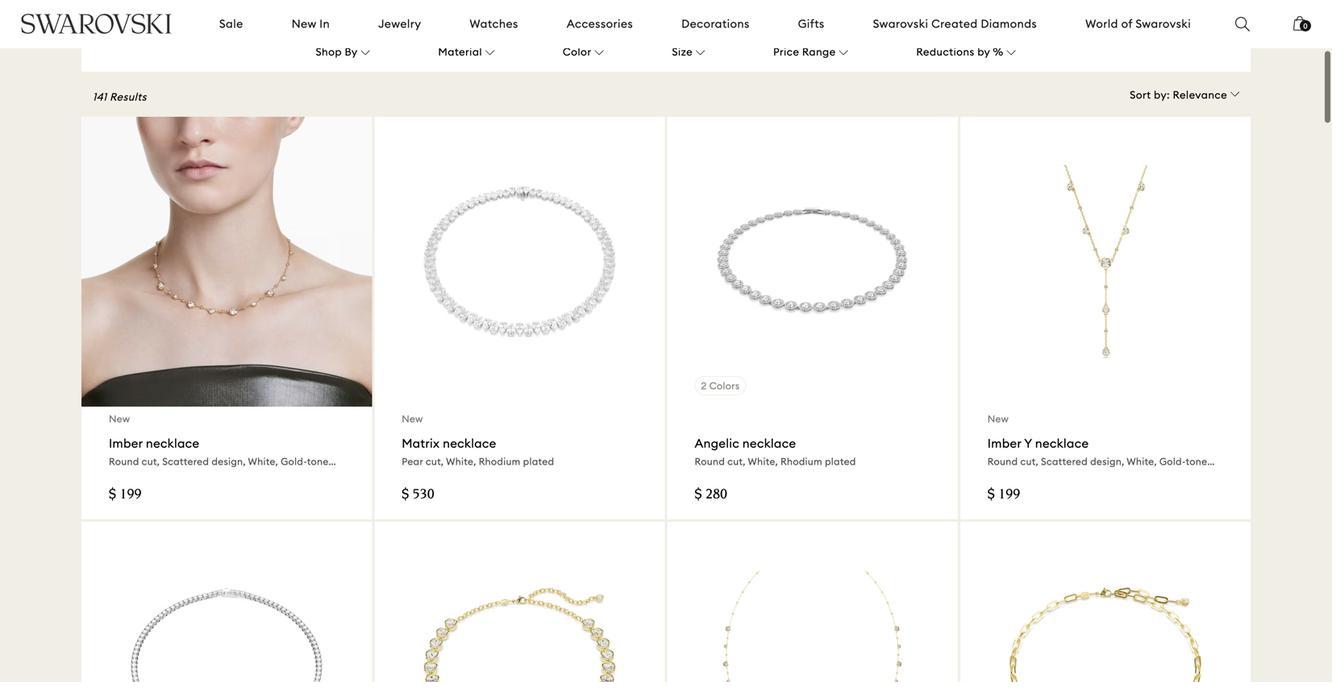 Task type: locate. For each thing, give the bounding box(es) containing it.
2 $ 199 from the left
[[988, 489, 1020, 503]]

material
[[438, 45, 482, 59]]

$ 199 for imber necklace
[[109, 489, 142, 503]]

2 white, from the left
[[748, 456, 778, 468]]

gifts
[[798, 17, 825, 31]]

search image image
[[1235, 17, 1250, 31]]

1 horizontal spatial plated
[[825, 456, 856, 468]]

1 necklace from the left
[[146, 436, 199, 452]]

new for imber y necklace
[[988, 413, 1009, 426]]

white,
[[446, 456, 476, 468], [748, 456, 778, 468]]

cut,
[[426, 456, 444, 468], [727, 456, 745, 468]]

sort by: relevance
[[1130, 88, 1227, 102]]

new in link
[[292, 16, 330, 32]]

jewelry
[[378, 17, 421, 31]]

3 necklace from the left
[[742, 436, 796, 452]]

range
[[802, 45, 836, 59]]

1 horizontal spatial swarovski
[[1136, 17, 1191, 31]]

$ 199 down imber y necklace
[[988, 489, 1020, 503]]

2 plated from the left
[[825, 456, 856, 468]]

cut, down angelic
[[727, 456, 745, 468]]

plated for matrix necklace
[[523, 456, 554, 468]]

$ 530
[[402, 489, 434, 503]]

imber necklace
[[109, 436, 199, 452]]

1 $ 199 from the left
[[109, 489, 142, 503]]

price
[[773, 45, 799, 59]]

1 horizontal spatial $ 199
[[988, 489, 1020, 503]]

matrix necklace pear cut, white, rhodium plated
[[402, 436, 554, 468]]

2 imber from the left
[[988, 436, 1021, 452]]

white, inside angelic necklace round cut, white, rhodium plated
[[748, 456, 778, 468]]

1 imber from the left
[[109, 436, 143, 452]]

0 link
[[1293, 15, 1311, 42]]

rhodium for angelic necklace
[[781, 456, 822, 468]]

new up matrix
[[402, 413, 423, 426]]

0 horizontal spatial swarovski
[[873, 17, 928, 31]]

necklace
[[146, 436, 199, 452], [443, 436, 496, 452], [742, 436, 796, 452], [1035, 436, 1089, 452]]

swarovski created diamonds link
[[873, 16, 1037, 32]]

imber
[[109, 436, 143, 452], [988, 436, 1021, 452]]

rhodium for matrix necklace
[[479, 456, 520, 468]]

%
[[993, 45, 1004, 59]]

new
[[292, 17, 316, 31], [109, 413, 130, 426], [402, 413, 423, 426], [988, 413, 1009, 426]]

shop by
[[316, 45, 358, 59]]

1 plated from the left
[[523, 456, 554, 468]]

rhodium
[[479, 456, 520, 468], [781, 456, 822, 468]]

world of swarovski
[[1085, 17, 1191, 31]]

necklace inside angelic necklace round cut, white, rhodium plated
[[742, 436, 796, 452]]

2 necklace from the left
[[443, 436, 496, 452]]

0 horizontal spatial $ 199
[[109, 489, 142, 503]]

1 cut, from the left
[[426, 456, 444, 468]]

1 white, from the left
[[446, 456, 476, 468]]

jewelry link
[[378, 16, 421, 32]]

1 horizontal spatial rhodium
[[781, 456, 822, 468]]

0 horizontal spatial cut,
[[426, 456, 444, 468]]

necklace inside matrix necklace pear cut, white, rhodium plated
[[443, 436, 496, 452]]

accessories
[[567, 17, 633, 31]]

white, right round
[[748, 456, 778, 468]]

swarovski up the reductions
[[873, 17, 928, 31]]

white, inside matrix necklace pear cut, white, rhodium plated
[[446, 456, 476, 468]]

4 necklace from the left
[[1035, 436, 1089, 452]]

0 horizontal spatial white,
[[446, 456, 476, 468]]

0 horizontal spatial rhodium
[[479, 456, 520, 468]]

diamonds
[[981, 17, 1037, 31]]

$ 199
[[109, 489, 142, 503], [988, 489, 1020, 503]]

necklace for angelic
[[742, 436, 796, 452]]

rhodium inside matrix necklace pear cut, white, rhodium plated
[[479, 456, 520, 468]]

1 horizontal spatial imber
[[988, 436, 1021, 452]]

2 rhodium from the left
[[781, 456, 822, 468]]

sale
[[219, 17, 243, 31]]

0 horizontal spatial imber
[[109, 436, 143, 452]]

$ 199 down imber necklace at bottom
[[109, 489, 142, 503]]

0 horizontal spatial plated
[[523, 456, 554, 468]]

cut, right pear
[[426, 456, 444, 468]]

plated inside angelic necklace round cut, white, rhodium plated
[[825, 456, 856, 468]]

necklace for matrix
[[443, 436, 496, 452]]

cut, inside matrix necklace pear cut, white, rhodium plated
[[426, 456, 444, 468]]

cut, for angelic
[[727, 456, 745, 468]]

white, right pear
[[446, 456, 476, 468]]

white, for angelic
[[748, 456, 778, 468]]

rhodium inside angelic necklace round cut, white, rhodium plated
[[781, 456, 822, 468]]

cart-mobile image image
[[1293, 16, 1306, 31]]

new up imber y necklace
[[988, 413, 1009, 426]]

$ 280
[[695, 489, 727, 503]]

cut, inside angelic necklace round cut, white, rhodium plated
[[727, 456, 745, 468]]

plated inside matrix necklace pear cut, white, rhodium plated
[[523, 456, 554, 468]]

new up imber necklace at bottom
[[109, 413, 130, 426]]

1 rhodium from the left
[[479, 456, 520, 468]]

swarovski right the of
[[1136, 17, 1191, 31]]

white, for matrix
[[446, 456, 476, 468]]

y
[[1024, 436, 1032, 452]]

2 cut, from the left
[[727, 456, 745, 468]]

new for matrix necklace
[[402, 413, 423, 426]]

plated
[[523, 456, 554, 468], [825, 456, 856, 468]]

1 horizontal spatial white,
[[748, 456, 778, 468]]

1 horizontal spatial cut,
[[727, 456, 745, 468]]

swarovski
[[873, 17, 928, 31], [1136, 17, 1191, 31]]



Task type: vqa. For each thing, say whether or not it's contained in the screenshot.
cut,
yes



Task type: describe. For each thing, give the bounding box(es) containing it.
$ 199 for imber y necklace
[[988, 489, 1020, 503]]

matrix
[[402, 436, 440, 452]]

accessories link
[[567, 16, 633, 32]]

round
[[695, 456, 725, 468]]

created
[[931, 17, 978, 31]]

sort
[[1130, 88, 1151, 102]]

of
[[1121, 17, 1133, 31]]

shop
[[316, 45, 342, 59]]

sort by: relevance button
[[1130, 75, 1240, 102]]

new for imber necklace
[[109, 413, 130, 426]]

angelic
[[695, 436, 739, 452]]

size
[[672, 45, 693, 59]]

by: relevance
[[1154, 88, 1227, 102]]

141 results
[[93, 90, 147, 104]]

price range
[[773, 45, 836, 59]]

imber y necklace
[[988, 436, 1089, 452]]

swarovski created diamonds
[[873, 17, 1037, 31]]

by
[[977, 45, 990, 59]]

color
[[563, 45, 591, 59]]

cut, for matrix
[[426, 456, 444, 468]]

in
[[319, 17, 330, 31]]

new left in in the top of the page
[[292, 17, 316, 31]]

decorations link
[[681, 16, 750, 32]]

1 swarovski from the left
[[873, 17, 928, 31]]

decorations
[[681, 17, 750, 31]]

141
[[93, 90, 107, 104]]

reductions by %
[[916, 45, 1004, 59]]

0
[[1303, 22, 1307, 30]]

world
[[1085, 17, 1118, 31]]

watches
[[470, 17, 518, 31]]

sale link
[[219, 16, 243, 32]]

new in
[[292, 17, 330, 31]]

plated for angelic necklace
[[825, 456, 856, 468]]

2 colors
[[701, 380, 740, 392]]

imber for imber necklace
[[109, 436, 143, 452]]

imber for imber y necklace
[[988, 436, 1021, 452]]

necklace for imber
[[146, 436, 199, 452]]

swarovski image
[[20, 14, 173, 34]]

reductions
[[916, 45, 975, 59]]

pear
[[402, 456, 423, 468]]

angelic necklace round cut, white, rhodium plated
[[695, 436, 856, 468]]

2 swarovski from the left
[[1136, 17, 1191, 31]]

watches link
[[470, 16, 518, 32]]

results
[[110, 90, 147, 104]]

by
[[345, 45, 358, 59]]

world of swarovski link
[[1085, 16, 1191, 32]]

gifts link
[[798, 16, 825, 32]]



